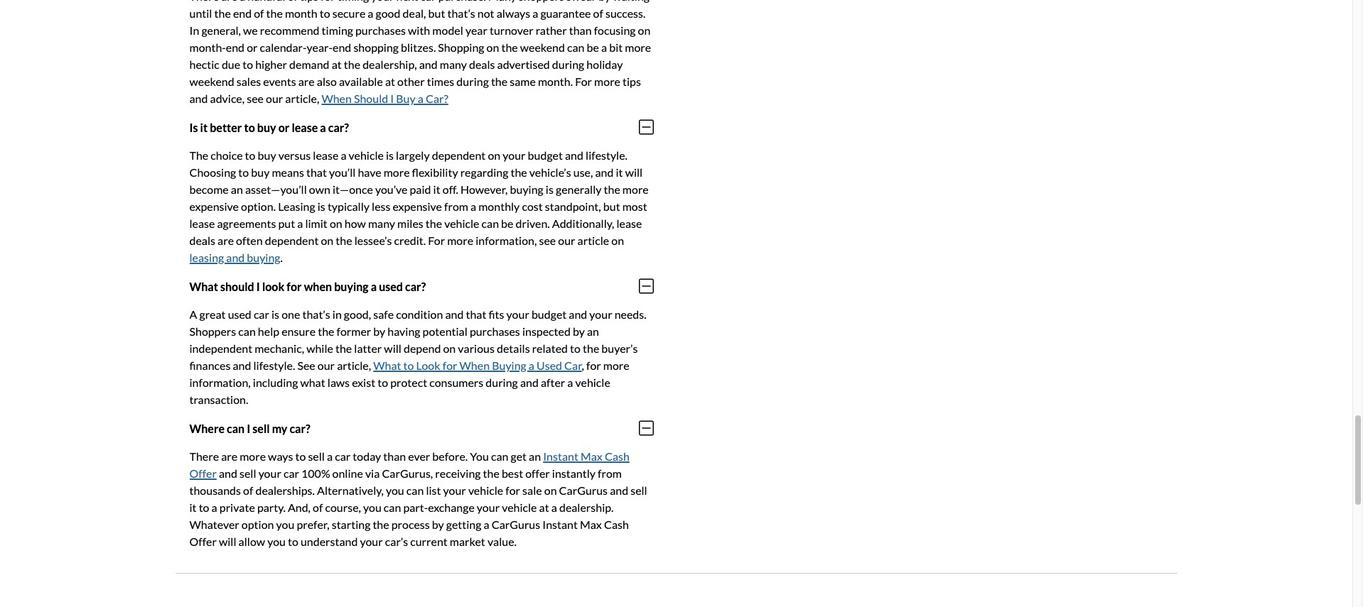Task type: vqa. For each thing, say whether or not it's contained in the screenshot.
be inside the There are a handful of tips for timing your next car purchase. Many shoppers swear by waiting until the end of the month to secure a good deal, but that's not always a guarantee of success. In general, we recommend timing purchases with model year turnover rather than focusing on month-end or calendar-year-end shopping blitzes. Shopping on the weekend can be a bit more hectic due to higher demand at the dealership, and many deals advertised during holiday weekend sales events are also available at other times during the same month. For more tips and advice, see our article,
yes



Task type: locate. For each thing, give the bounding box(es) containing it.
0 vertical spatial purchases
[[355, 24, 406, 37]]

tips down the "holiday"
[[623, 75, 641, 88]]

will up most
[[625, 166, 643, 179]]

1 horizontal spatial see
[[539, 234, 556, 248]]

1 vertical spatial for
[[428, 234, 445, 248]]

that's inside there are a handful of tips for timing your next car purchase. many shoppers swear by waiting until the end of the month to secure a good deal, but that's not always a guarantee of success. in general, we recommend timing purchases with model year turnover rather than focusing on month-end or calendar-year-end shopping blitzes. shopping on the weekend can be a bit more hectic due to higher demand at the dealership, and many deals advertised during holiday weekend sales events are also available at other times during the same month. for more tips and advice, see our article,
[[447, 7, 475, 20]]

1 max from the top
[[581, 450, 603, 464]]

.
[[280, 251, 283, 265]]

i left my
[[247, 422, 250, 436]]

0 vertical spatial for
[[575, 75, 592, 88]]

that
[[306, 166, 327, 179], [466, 308, 487, 322]]

offer inside and sell your car 100% online via cargurus, receiving the best offer instantly from thousands of dealerships. alternatively, you can list your vehicle for sale on cargurus and sell it to a private party. and, of course, you can part-exchange your vehicle at a dealership. whatever option you prefer, starting the process by getting a cargurus instant max cash offer will allow you to understand your car's current market value.
[[189, 536, 217, 549]]

there inside there are a handful of tips for timing your next car purchase. many shoppers swear by waiting until the end of the month to secure a good deal, but that's not always a guarantee of success. in general, we recommend timing purchases with model year turnover rather than focusing on month-end or calendar-year-end shopping blitzes. shopping on the weekend can be a bit more hectic due to higher demand at the dealership, and many deals advertised during holiday weekend sales events are also available at other times during the same month. for more tips and advice, see our article,
[[189, 0, 219, 3]]

what for what to look for when buying a used car
[[373, 359, 401, 373]]

regarding
[[460, 166, 509, 179]]

0 horizontal spatial used
[[228, 308, 252, 322]]

are down demand
[[298, 75, 315, 88]]

many inside the choice to buy versus lease a vehicle is largely dependent on your budget and lifestyle. choosing to buy means that you'll have more flexibility regarding the vehicle's use, and it will become an asset—you'll own it—once you've paid it off. however, buying is generally the more expensive option. leasing is typically less expensive from a monthly cost standpoint, but most lease agreements put a limit on how many miles the vehicle can be driven. additionally, lease deals are often dependent on the lessee's credit. for more information, see our article on leasing and buying .
[[368, 217, 395, 231]]

will inside a great used car is one that's in good, safe condition and that fits your budget and your needs. shoppers can help ensure the former by having potential purchases inspected by an independent mechanic, while the latter will depend on various details related to the buyer's finances and lifestyle. see our article,
[[384, 342, 402, 356]]

i for sell
[[247, 422, 250, 436]]

0 vertical spatial or
[[247, 41, 258, 54]]

events
[[263, 75, 296, 88]]

1 vertical spatial than
[[383, 450, 406, 464]]

will inside and sell your car 100% online via cargurus, receiving the best offer instantly from thousands of dealerships. alternatively, you can list your vehicle for sale on cargurus and sell it to a private party. and, of course, you can part-exchange your vehicle at a dealership. whatever option you prefer, starting the process by getting a cargurus instant max cash offer will allow you to understand your car's current market value.
[[219, 536, 236, 549]]

0 vertical spatial an
[[231, 183, 243, 196]]

for right look
[[287, 280, 302, 293]]

our down additionally,
[[558, 234, 575, 248]]

current
[[410, 536, 448, 549]]

a left the bit
[[601, 41, 607, 54]]

0 vertical spatial offer
[[189, 467, 217, 481]]

0 vertical spatial information,
[[476, 234, 537, 248]]

1 horizontal spatial that
[[466, 308, 487, 322]]

i left "buy"
[[390, 92, 394, 105]]

for down the "holiday"
[[575, 75, 592, 88]]

1 vertical spatial information,
[[189, 376, 251, 390]]

buying up 'cost'
[[510, 183, 544, 196]]

lease up you'll
[[313, 149, 339, 162]]

your down ways
[[258, 467, 281, 481]]

a inside dropdown button
[[320, 121, 326, 134]]

your up exchange
[[443, 484, 466, 498]]

consumers
[[430, 376, 484, 390]]

2 horizontal spatial our
[[558, 234, 575, 248]]

1 expensive from the left
[[189, 200, 239, 213]]

cargurus up dealership.
[[559, 484, 608, 498]]

by right inspected
[[573, 325, 585, 339]]

for right credit.
[[428, 234, 445, 248]]

0 vertical spatial from
[[444, 200, 468, 213]]

1 cash from the top
[[605, 450, 630, 464]]

a right after
[[567, 376, 573, 390]]

model
[[432, 24, 463, 37]]

depend
[[404, 342, 441, 356]]

instant up instantly
[[543, 450, 579, 464]]

than down guarantee
[[569, 24, 592, 37]]

that's left in
[[302, 308, 330, 322]]

0 vertical spatial our
[[266, 92, 283, 105]]

to inside , for more information, including what laws exist to protect consumers during and after a vehicle transaction.
[[378, 376, 388, 390]]

instant down dealership.
[[543, 518, 578, 532]]

you down cargurus,
[[386, 484, 404, 498]]

minus square image inside the what should i look for when buying a used car? "dropdown button"
[[639, 278, 654, 295]]

the right 'generally'
[[604, 183, 620, 196]]

0 vertical spatial budget
[[528, 149, 563, 162]]

that inside a great used car is one that's in good, safe condition and that fits your budget and your needs. shoppers can help ensure the former by having potential purchases inspected by an independent mechanic, while the latter will depend on various details related to the buyer's finances and lifestyle. see our article,
[[466, 308, 487, 322]]

deals inside the choice to buy versus lease a vehicle is largely dependent on your budget and lifestyle. choosing to buy means that you'll have more flexibility regarding the vehicle's use, and it will become an asset—you'll own it—once you've paid it off. however, buying is generally the more expensive option. leasing is typically less expensive from a monthly cost standpoint, but most lease agreements put a limit on how many miles the vehicle can be driven. additionally, lease deals are often dependent on the lessee's credit. for more information, see our article on leasing and buying .
[[189, 234, 215, 248]]

used inside a great used car is one that's in good, safe condition and that fits your budget and your needs. shoppers can help ensure the former by having potential purchases inspected by an independent mechanic, while the latter will depend on various details related to the buyer's finances and lifestyle. see our article,
[[228, 308, 252, 322]]

at down sale
[[539, 501, 549, 515]]

offer down whatever on the bottom of the page
[[189, 536, 217, 549]]

your up "getting"
[[477, 501, 500, 515]]

many down less in the top of the page
[[368, 217, 395, 231]]

2 max from the top
[[580, 518, 602, 532]]

0 horizontal spatial weekend
[[189, 75, 234, 88]]

1 vertical spatial lifestyle.
[[253, 359, 295, 373]]

1 vertical spatial buy
[[258, 149, 276, 162]]

you'll
[[329, 166, 356, 179]]

demand
[[289, 58, 330, 71]]

on down potential at the bottom left of the page
[[443, 342, 456, 356]]

buy inside is it better to buy or lease a car? dropdown button
[[257, 121, 276, 134]]

and down independent
[[233, 359, 251, 373]]

part-
[[403, 501, 428, 515]]

an inside the choice to buy versus lease a vehicle is largely dependent on your budget and lifestyle. choosing to buy means that you'll have more flexibility regarding the vehicle's use, and it will become an asset—you'll own it—once you've paid it off. however, buying is generally the more expensive option. leasing is typically less expensive from a monthly cost standpoint, but most lease agreements put a limit on how many miles the vehicle can be driven. additionally, lease deals are often dependent on the lessee's credit. for more information, see our article on leasing and buying .
[[231, 183, 243, 196]]

0 vertical spatial lifestyle.
[[586, 149, 628, 162]]

1 horizontal spatial car?
[[328, 121, 349, 134]]

0 vertical spatial instant
[[543, 450, 579, 464]]

1 vertical spatial cargurus
[[492, 518, 540, 532]]

1 minus square image from the top
[[639, 119, 654, 136]]

cargurus up value.
[[492, 518, 540, 532]]

car up dealerships.
[[284, 467, 299, 481]]

by inside and sell your car 100% online via cargurus, receiving the best offer instantly from thousands of dealerships. alternatively, you can list your vehicle for sale on cargurus and sell it to a private party. and, of course, you can part-exchange your vehicle at a dealership. whatever option you prefer, starting the process by getting a cargurus instant max cash offer will allow you to understand your car's current market value.
[[432, 518, 444, 532]]

2 there from the top
[[189, 450, 219, 464]]

where can i sell my car? button
[[189, 409, 654, 449]]

former
[[337, 325, 371, 339]]

car inside a great used car is one that's in good, safe condition and that fits your budget and your needs. shoppers can help ensure the former by having potential purchases inspected by an independent mechanic, while the latter will depend on various details related to the buyer's finances and lifestyle. see our article,
[[254, 308, 269, 322]]

buyer's
[[602, 342, 638, 356]]

0 horizontal spatial information,
[[189, 376, 251, 390]]

1 horizontal spatial than
[[569, 24, 592, 37]]

at down 'dealership,'
[[385, 75, 395, 88]]

car's
[[385, 536, 408, 549]]

allow
[[239, 536, 265, 549]]

2 vertical spatial buy
[[251, 166, 270, 179]]

cash up dealership.
[[605, 450, 630, 464]]

are
[[221, 0, 238, 3], [298, 75, 315, 88], [218, 234, 234, 248], [221, 450, 238, 464]]

0 horizontal spatial from
[[444, 200, 468, 213]]

dealership,
[[363, 58, 417, 71]]

more right the bit
[[625, 41, 651, 54]]

0 horizontal spatial at
[[332, 58, 342, 71]]

are inside the choice to buy versus lease a vehicle is largely dependent on your budget and lifestyle. choosing to buy means that you'll have more flexibility regarding the vehicle's use, and it will become an asset—you'll own it—once you've paid it off. however, buying is generally the more expensive option. leasing is typically less expensive from a monthly cost standpoint, but most lease agreements put a limit on how many miles the vehicle can be driven. additionally, lease deals are often dependent on the lessee's credit. for more information, see our article on leasing and buying .
[[218, 234, 234, 248]]

to right exist
[[378, 376, 388, 390]]

shoppers
[[519, 0, 564, 3]]

offer inside instant max cash offer
[[189, 467, 217, 481]]

1 vertical spatial from
[[598, 467, 622, 481]]

minus square image inside where can i sell my car? dropdown button
[[639, 420, 654, 437]]

sales
[[237, 75, 261, 88]]

2 offer from the top
[[189, 536, 217, 549]]

best
[[502, 467, 523, 481]]

0 horizontal spatial lifestyle.
[[253, 359, 295, 373]]

see
[[297, 359, 315, 373]]

will inside the choice to buy versus lease a vehicle is largely dependent on your budget and lifestyle. choosing to buy means that you'll have more flexibility regarding the vehicle's use, and it will become an asset—you'll own it—once you've paid it off. however, buying is generally the more expensive option. leasing is typically less expensive from a monthly cost standpoint, but most lease agreements put a limit on how many miles the vehicle can be driven. additionally, lease deals are often dependent on the lessee's credit. for more information, see our article on leasing and buying .
[[625, 166, 643, 179]]

inspected
[[522, 325, 571, 339]]

but inside there are a handful of tips for timing your next car purchase. many shoppers swear by waiting until the end of the month to secure a good deal, but that's not always a guarantee of success. in general, we recommend timing purchases with model year turnover rather than focusing on month-end or calendar-year-end shopping blitzes. shopping on the weekend can be a bit more hectic due to higher demand at the dealership, and many deals advertised during holiday weekend sales events are also available at other times during the same month. for more tips and advice, see our article,
[[428, 7, 445, 20]]

car
[[564, 359, 582, 373]]

is down own
[[318, 200, 325, 213]]

via
[[365, 467, 380, 481]]

i inside "dropdown button"
[[256, 280, 260, 293]]

your right fits
[[507, 308, 529, 322]]

1 horizontal spatial buying
[[334, 280, 369, 293]]

1 vertical spatial instant
[[543, 518, 578, 532]]

prefer,
[[297, 518, 330, 532]]

1 vertical spatial i
[[256, 280, 260, 293]]

1 horizontal spatial expensive
[[393, 200, 442, 213]]

1 vertical spatial at
[[385, 75, 395, 88]]

can left "help"
[[238, 325, 256, 339]]

it
[[200, 121, 208, 134], [616, 166, 623, 179], [433, 183, 441, 196], [189, 501, 197, 515]]

buying inside "dropdown button"
[[334, 280, 369, 293]]

during right times
[[457, 75, 489, 88]]

a right "getting"
[[484, 518, 490, 532]]

ever
[[408, 450, 430, 464]]

2 horizontal spatial buying
[[510, 183, 544, 196]]

on inside a great used car is one that's in good, safe condition and that fits your budget and your needs. shoppers can help ensure the former by having potential purchases inspected by an independent mechanic, while the latter will depend on various details related to the buyer's finances and lifestyle. see our article,
[[443, 342, 456, 356]]

lifestyle. inside the choice to buy versus lease a vehicle is largely dependent on your budget and lifestyle. choosing to buy means that you'll have more flexibility regarding the vehicle's use, and it will become an asset—you'll own it—once you've paid it off. however, buying is generally the more expensive option. leasing is typically less expensive from a monthly cost standpoint, but most lease agreements put a limit on how many miles the vehicle can be driven. additionally, lease deals are often dependent on the lessee's credit. for more information, see our article on leasing and buying .
[[586, 149, 628, 162]]

timing up secure
[[338, 0, 369, 3]]

2 horizontal spatial will
[[625, 166, 643, 179]]

vehicle down best
[[468, 484, 503, 498]]

a right put
[[297, 217, 303, 231]]

to right better
[[244, 121, 255, 134]]

1 vertical spatial deals
[[189, 234, 215, 248]]

during inside , for more information, including what laws exist to protect consumers during and after a vehicle transaction.
[[486, 376, 518, 390]]

from
[[444, 200, 468, 213], [598, 467, 622, 481]]

car inside there are a handful of tips for timing your next car purchase. many shoppers swear by waiting until the end of the month to secure a good deal, but that's not always a guarantee of success. in general, we recommend timing purchases with model year turnover rather than focusing on month-end or calendar-year-end shopping blitzes. shopping on the weekend can be a bit more hectic due to higher demand at the dealership, and many deals advertised during holiday weekend sales events are also available at other times during the same month. for more tips and advice, see our article,
[[420, 0, 436, 3]]

protect
[[390, 376, 427, 390]]

monthly
[[479, 200, 520, 213]]

0 horizontal spatial or
[[247, 41, 258, 54]]

0 vertical spatial max
[[581, 450, 603, 464]]

versus
[[278, 149, 311, 162]]

0 vertical spatial used
[[379, 280, 403, 293]]

with
[[408, 24, 430, 37]]

purchases inside there are a handful of tips for timing your next car purchase. many shoppers swear by waiting until the end of the month to secure a good deal, but that's not always a guarantee of success. in general, we recommend timing purchases with model year turnover rather than focusing on month-end or calendar-year-end shopping blitzes. shopping on the weekend can be a bit more hectic due to higher demand at the dealership, and many deals advertised during holiday weekend sales events are also available at other times during the same month. for more tips and advice, see our article,
[[355, 24, 406, 37]]

1 vertical spatial used
[[228, 308, 252, 322]]

1 vertical spatial what
[[373, 359, 401, 373]]

and up thousands
[[219, 467, 237, 481]]

for inside there are a handful of tips for timing your next car purchase. many shoppers swear by waiting until the end of the month to secure a good deal, but that's not always a guarantee of success. in general, we recommend timing purchases with model year turnover rather than focusing on month-end or calendar-year-end shopping blitzes. shopping on the weekend can be a bit more hectic due to higher demand at the dealership, and many deals advertised during holiday weekend sales events are also available at other times during the same month. for more tips and advice, see our article,
[[575, 75, 592, 88]]

weekend down rather
[[520, 41, 565, 54]]

for inside there are a handful of tips for timing your next car purchase. many shoppers swear by waiting until the end of the month to secure a good deal, but that's not always a guarantee of success. in general, we recommend timing purchases with model year turnover rather than focusing on month-end or calendar-year-end shopping blitzes. shopping on the weekend can be a bit more hectic due to higher demand at the dealership, and many deals advertised during holiday weekend sales events are also available at other times during the same month. for more tips and advice, see our article,
[[321, 0, 335, 3]]

next
[[396, 0, 418, 3]]

0 horizontal spatial that's
[[302, 308, 330, 322]]

there down where
[[189, 450, 219, 464]]

my
[[272, 422, 287, 436]]

0 vertical spatial article,
[[285, 92, 319, 105]]

but up model
[[428, 7, 445, 20]]

max
[[581, 450, 603, 464], [580, 518, 602, 532]]

0 vertical spatial many
[[440, 58, 467, 71]]

that's down purchase.
[[447, 7, 475, 20]]

see down sales
[[247, 92, 264, 105]]

and,
[[288, 501, 311, 515]]

car
[[420, 0, 436, 3], [254, 308, 269, 322], [335, 450, 351, 464], [284, 467, 299, 481]]

after
[[541, 376, 565, 390]]

is left one
[[272, 308, 279, 322]]

1 vertical spatial or
[[278, 121, 290, 134]]

get
[[511, 450, 527, 464]]

many
[[440, 58, 467, 71], [368, 217, 395, 231]]

1 vertical spatial offer
[[189, 536, 217, 549]]

minus square image
[[639, 119, 654, 136], [639, 278, 654, 295], [639, 420, 654, 437]]

can left part-
[[384, 501, 401, 515]]

1 horizontal spatial dependent
[[432, 149, 486, 162]]

cash inside and sell your car 100% online via cargurus, receiving the best offer instantly from thousands of dealerships. alternatively, you can list your vehicle for sale on cargurus and sell it to a private party. and, of course, you can part-exchange your vehicle at a dealership. whatever option you prefer, starting the process by getting a cargurus instant max cash offer will allow you to understand your car's current market value.
[[604, 518, 629, 532]]

starting
[[332, 518, 371, 532]]

can down guarantee
[[567, 41, 585, 54]]

0 vertical spatial see
[[247, 92, 264, 105]]

offer
[[525, 467, 550, 481]]

focusing
[[594, 24, 636, 37]]

1 offer from the top
[[189, 467, 217, 481]]

car?
[[328, 121, 349, 134], [405, 280, 426, 293], [290, 422, 310, 436]]

expensive down paid
[[393, 200, 442, 213]]

that's
[[447, 7, 475, 20], [302, 308, 330, 322]]

whatever
[[189, 518, 239, 532]]

is inside a great used car is one that's in good, safe condition and that fits your budget and your needs. shoppers can help ensure the former by having potential purchases inspected by an independent mechanic, while the latter will depend on various details related to the buyer's finances and lifestyle. see our article,
[[272, 308, 279, 322]]

2 vertical spatial our
[[318, 359, 335, 373]]

lessee's
[[354, 234, 392, 248]]

a inside , for more information, including what laws exist to protect consumers during and after a vehicle transaction.
[[567, 376, 573, 390]]

and
[[419, 58, 438, 71], [189, 92, 208, 105], [565, 149, 584, 162], [595, 166, 614, 179], [226, 251, 245, 265], [445, 308, 464, 322], [569, 308, 587, 322], [233, 359, 251, 373], [520, 376, 539, 390], [219, 467, 237, 481], [610, 484, 628, 498]]

guarantee
[[541, 7, 591, 20]]

can inside there are a handful of tips for timing your next car purchase. many shoppers swear by waiting until the end of the month to secure a good deal, but that's not always a guarantee of success. in general, we recommend timing purchases with model year turnover rather than focusing on month-end or calendar-year-end shopping blitzes. shopping on the weekend can be a bit more hectic due to higher demand at the dealership, and many deals advertised during holiday weekend sales events are also available at other times during the same month. for more tips and advice, see our article,
[[567, 41, 585, 54]]

0 horizontal spatial will
[[219, 536, 236, 549]]

or inside there are a handful of tips for timing your next car purchase. many shoppers swear by waiting until the end of the month to secure a good deal, but that's not always a guarantee of success. in general, we recommend timing purchases with model year turnover rather than focusing on month-end or calendar-year-end shopping blitzes. shopping on the weekend can be a bit more hectic due to higher demand at the dealership, and many deals advertised during holiday weekend sales events are also available at other times during the same month. for more tips and advice, see our article,
[[247, 41, 258, 54]]

0 horizontal spatial but
[[428, 7, 445, 20]]

2 vertical spatial car?
[[290, 422, 310, 436]]

it inside dropdown button
[[200, 121, 208, 134]]

instant inside instant max cash offer
[[543, 450, 579, 464]]

you right allow at the left of the page
[[267, 536, 286, 549]]

needs.
[[615, 308, 647, 322]]

2 vertical spatial at
[[539, 501, 549, 515]]

getting
[[446, 518, 482, 532]]

vehicle up have
[[349, 149, 384, 162]]

choice
[[211, 149, 243, 162]]

article, up exist
[[337, 359, 371, 373]]

cash
[[605, 450, 630, 464], [604, 518, 629, 532]]

lease inside dropdown button
[[292, 121, 318, 134]]

the up general,
[[214, 7, 231, 20]]

1 horizontal spatial lifestyle.
[[586, 149, 628, 162]]

your up good
[[371, 0, 394, 3]]

we
[[243, 24, 258, 37]]

minus square image for the choice to buy versus lease a vehicle is largely dependent on your budget and lifestyle. choosing to buy means that you'll have more flexibility regarding the vehicle's use, and it will become an asset—you'll own it—once you've paid it off. however, buying is generally the more expensive option. leasing is typically less expensive from a monthly cost standpoint, but most lease agreements put a limit on how many miles the vehicle can be driven. additionally, lease deals are often dependent on the lessee's credit. for more information, see our article on
[[639, 119, 654, 136]]

the choice to buy versus lease a vehicle is largely dependent on your budget and lifestyle. choosing to buy means that you'll have more flexibility regarding the vehicle's use, and it will become an asset—you'll own it—once you've paid it off. however, buying is generally the more expensive option. leasing is typically less expensive from a monthly cost standpoint, but most lease agreements put a limit on how many miles the vehicle can be driven. additionally, lease deals are often dependent on the lessee's credit. for more information, see our article on leasing and buying .
[[189, 149, 649, 265]]

i left look
[[256, 280, 260, 293]]

can inside the choice to buy versus lease a vehicle is largely dependent on your budget and lifestyle. choosing to buy means that you'll have more flexibility regarding the vehicle's use, and it will become an asset—you'll own it—once you've paid it off. however, buying is generally the more expensive option. leasing is typically less expensive from a monthly cost standpoint, but most lease agreements put a limit on how many miles the vehicle can be driven. additionally, lease deals are often dependent on the lessee's credit. for more information, see our article on leasing and buying .
[[482, 217, 499, 231]]

0 vertical spatial during
[[552, 58, 585, 71]]

1 vertical spatial cash
[[604, 518, 629, 532]]

deals inside there are a handful of tips for timing your next car purchase. many shoppers swear by waiting until the end of the month to secure a good deal, but that's not always a guarantee of success. in general, we recommend timing purchases with model year turnover rather than focusing on month-end or calendar-year-end shopping blitzes. shopping on the weekend can be a bit more hectic due to higher demand at the dealership, and many deals advertised during holiday weekend sales events are also available at other times during the same month. for more tips and advice, see our article,
[[469, 58, 495, 71]]

0 vertical spatial than
[[569, 24, 592, 37]]

1 vertical spatial see
[[539, 234, 556, 248]]

0 vertical spatial buy
[[257, 121, 276, 134]]

2 cash from the top
[[604, 518, 629, 532]]

purchases up shopping
[[355, 24, 406, 37]]

1 horizontal spatial but
[[603, 200, 620, 213]]

1 vertical spatial minus square image
[[639, 278, 654, 295]]

car?
[[426, 92, 448, 105]]

minus square image inside is it better to buy or lease a car? dropdown button
[[639, 119, 654, 136]]

0 horizontal spatial tips
[[300, 0, 318, 3]]

1 horizontal spatial that's
[[447, 7, 475, 20]]

1 horizontal spatial i
[[256, 280, 260, 293]]

timing
[[338, 0, 369, 3], [322, 24, 353, 37]]

good
[[376, 7, 401, 20]]

can down monthly on the left top of page
[[482, 217, 499, 231]]

1 horizontal spatial at
[[385, 75, 395, 88]]

car? inside dropdown button
[[328, 121, 349, 134]]

due
[[222, 58, 240, 71]]

1 vertical spatial dependent
[[265, 234, 319, 248]]

1 horizontal spatial deals
[[469, 58, 495, 71]]

lease down most
[[617, 217, 642, 231]]

it right use, on the left of page
[[616, 166, 623, 179]]

0 horizontal spatial for
[[428, 234, 445, 248]]

buy right better
[[257, 121, 276, 134]]

0 horizontal spatial buying
[[247, 251, 280, 265]]

2 vertical spatial buying
[[334, 280, 369, 293]]

used inside "dropdown button"
[[379, 280, 403, 293]]

1 vertical spatial will
[[384, 342, 402, 356]]

3 minus square image from the top
[[639, 420, 654, 437]]

cargurus
[[559, 484, 608, 498], [492, 518, 540, 532]]

and inside , for more information, including what laws exist to protect consumers during and after a vehicle transaction.
[[520, 376, 539, 390]]

article, inside a great used car is one that's in good, safe condition and that fits your budget and your needs. shoppers can help ensure the former by having potential purchases inspected by an independent mechanic, while the latter will depend on various details related to the buyer's finances and lifestyle. see our article,
[[337, 359, 371, 373]]

buy up asset—you'll
[[251, 166, 270, 179]]

what inside "dropdown button"
[[189, 280, 218, 293]]

for up consumers
[[443, 359, 457, 373]]

today
[[353, 450, 381, 464]]

offer up thousands
[[189, 467, 217, 481]]

year-
[[307, 41, 333, 54]]

while
[[306, 342, 333, 356]]

article, down events
[[285, 92, 319, 105]]

vehicle down ,
[[575, 376, 611, 390]]

having
[[388, 325, 420, 339]]

1 vertical spatial be
[[501, 217, 514, 231]]

i inside dropdown button
[[247, 422, 250, 436]]

0 vertical spatial what
[[189, 280, 218, 293]]

0 vertical spatial that
[[306, 166, 327, 179]]

2 vertical spatial during
[[486, 376, 518, 390]]

by down safe
[[373, 325, 385, 339]]

1 there from the top
[[189, 0, 219, 3]]

a down "however,"
[[471, 200, 476, 213]]

mechanic,
[[255, 342, 304, 356]]

0 vertical spatial will
[[625, 166, 643, 179]]

0 horizontal spatial that
[[306, 166, 327, 179]]

your
[[371, 0, 394, 3], [503, 149, 526, 162], [507, 308, 529, 322], [590, 308, 612, 322], [258, 467, 281, 481], [443, 484, 466, 498], [477, 501, 500, 515], [360, 536, 383, 549]]

0 horizontal spatial deals
[[189, 234, 215, 248]]

1 vertical spatial many
[[368, 217, 395, 231]]

what down leasing
[[189, 280, 218, 293]]

end
[[233, 7, 252, 20], [226, 41, 245, 54], [333, 41, 351, 54]]

an
[[231, 183, 243, 196], [587, 325, 599, 339], [529, 450, 541, 464]]

buy up means at the top of the page
[[258, 149, 276, 162]]

for inside , for more information, including what laws exist to protect consumers during and after a vehicle transaction.
[[586, 359, 601, 373]]

what to look for when buying a used car link
[[373, 359, 582, 373]]

1 horizontal spatial an
[[529, 450, 541, 464]]

there are a handful of tips for timing your next car purchase. many shoppers swear by waiting until the end of the month to secure a good deal, but that's not always a guarantee of success. in general, we recommend timing purchases with model year turnover rather than focusing on month-end or calendar-year-end shopping blitzes. shopping on the weekend can be a bit more hectic due to higher demand at the dealership, and many deals advertised during holiday weekend sales events are also available at other times during the same month. for more tips and advice, see our article,
[[189, 0, 651, 105]]

0 vertical spatial minus square image
[[639, 119, 654, 136]]

1 vertical spatial max
[[580, 518, 602, 532]]

1 vertical spatial car?
[[405, 280, 426, 293]]

1 vertical spatial there
[[189, 450, 219, 464]]

1 horizontal spatial be
[[587, 41, 599, 54]]

potential
[[423, 325, 468, 339]]

there for there are a handful of tips for timing your next car purchase. many shoppers swear by waiting until the end of the month to secure a good deal, but that's not always a guarantee of success. in general, we recommend timing purchases with model year turnover rather than focusing on month-end or calendar-year-end shopping blitzes. shopping on the weekend can be a bit more hectic due to higher demand at the dealership, and many deals advertised during holiday weekend sales events are also available at other times during the same month. for more tips and advice, see our article,
[[189, 0, 219, 3]]

2 minus square image from the top
[[639, 278, 654, 295]]

0 vertical spatial there
[[189, 0, 219, 3]]

a up safe
[[371, 280, 377, 293]]

instantly
[[552, 467, 596, 481]]

sell
[[253, 422, 270, 436], [308, 450, 325, 464], [240, 467, 256, 481], [631, 484, 647, 498]]

0 vertical spatial be
[[587, 41, 599, 54]]

to up whatever on the bottom of the page
[[199, 501, 209, 515]]

1 vertical spatial that
[[466, 308, 487, 322]]

information,
[[476, 234, 537, 248], [189, 376, 251, 390]]

and left after
[[520, 376, 539, 390]]

look
[[416, 359, 441, 373]]

can left get
[[491, 450, 509, 464]]

advertised
[[497, 58, 550, 71]]

used up safe
[[379, 280, 403, 293]]

0 vertical spatial but
[[428, 7, 445, 20]]

2 horizontal spatial i
[[390, 92, 394, 105]]



Task type: describe. For each thing, give the bounding box(es) containing it.
lifestyle. inside a great used car is one that's in good, safe condition and that fits your budget and your needs. shoppers can help ensure the former by having potential purchases inspected by an independent mechanic, while the latter will depend on various details related to the buyer's finances and lifestyle. see our article,
[[253, 359, 295, 373]]

and down blitzes.
[[419, 58, 438, 71]]

that's inside a great used car is one that's in good, safe condition and that fits your budget and your needs. shoppers can help ensure the former by having potential purchases inspected by an independent mechanic, while the latter will depend on various details related to the buyer's finances and lifestyle. see our article,
[[302, 308, 330, 322]]

of up private
[[243, 484, 253, 498]]

to right the month at the left top
[[320, 7, 330, 20]]

many inside there are a handful of tips for timing your next car purchase. many shoppers swear by waiting until the end of the month to secure a good deal, but that's not always a guarantee of success. in general, we recommend timing purchases with model year turnover rather than focusing on month-end or calendar-year-end shopping blitzes. shopping on the weekend can be a bit more hectic due to higher demand at the dealership, and many deals advertised during holiday weekend sales events are also available at other times during the same month. for more tips and advice, see our article,
[[440, 58, 467, 71]]

minus square image for there are more ways to sell a car today than ever before. you can get an
[[639, 420, 654, 437]]

more right credit.
[[447, 234, 474, 248]]

and up dealership.
[[610, 484, 628, 498]]

can up part-
[[406, 484, 424, 498]]

is
[[189, 121, 198, 134]]

see inside the choice to buy versus lease a vehicle is largely dependent on your budget and lifestyle. choosing to buy means that you'll have more flexibility regarding the vehicle's use, and it will become an asset—you'll own it—once you've paid it off. however, buying is generally the more expensive option. leasing is typically less expensive from a monthly cost standpoint, but most lease agreements put a limit on how many miles the vehicle can be driven. additionally, lease deals are often dependent on the lessee's credit. for more information, see our article on leasing and buying .
[[539, 234, 556, 248]]

article, inside there are a handful of tips for timing your next car purchase. many shoppers swear by waiting until the end of the month to secure a good deal, but that's not always a guarantee of success. in general, we recommend timing purchases with model year turnover rather than focusing on month-end or calendar-year-end shopping blitzes. shopping on the weekend can be a bit more hectic due to higher demand at the dealership, and many deals advertised during holiday weekend sales events are also available at other times during the same month. for more tips and advice, see our article,
[[285, 92, 319, 105]]

more inside , for more information, including what laws exist to protect consumers during and after a vehicle transaction.
[[603, 359, 630, 373]]

swear
[[567, 0, 597, 3]]

by inside there are a handful of tips for timing your next car purchase. many shoppers swear by waiting until the end of the month to secure a good deal, but that's not always a guarantee of success. in general, we recommend timing purchases with model year turnover rather than focusing on month-end or calendar-year-end shopping blitzes. shopping on the weekend can be a bit more hectic due to higher demand at the dealership, and many deals advertised during holiday weekend sales events are also available at other times during the same month. for more tips and advice, see our article,
[[599, 0, 611, 3]]

there are more ways to sell a car today than ever before. you can get an
[[189, 450, 543, 464]]

dealerships.
[[256, 484, 315, 498]]

than inside there are a handful of tips for timing your next car purchase. many shoppers swear by waiting until the end of the month to secure a good deal, but that's not always a guarantee of success. in general, we recommend timing purchases with model year turnover rather than focusing on month-end or calendar-year-end shopping blitzes. shopping on the weekend can be a bit more hectic due to higher demand at the dealership, and many deals advertised during holiday weekend sales events are also available at other times during the same month. for more tips and advice, see our article,
[[569, 24, 592, 37]]

including
[[253, 376, 298, 390]]

exist
[[352, 376, 375, 390]]

for inside the choice to buy versus lease a vehicle is largely dependent on your budget and lifestyle. choosing to buy means that you'll have more flexibility regarding the vehicle's use, and it will become an asset—you'll own it—once you've paid it off. however, buying is generally the more expensive option. leasing is typically less expensive from a monthly cost standpoint, but most lease agreements put a limit on how many miles the vehicle can be driven. additionally, lease deals are often dependent on the lessee's credit. for more information, see our article on leasing and buying .
[[428, 234, 445, 248]]

more up you've
[[384, 166, 410, 179]]

are down where can i sell my car?
[[221, 450, 238, 464]]

and up inspected
[[569, 308, 587, 322]]

the down turnover
[[501, 41, 518, 54]]

have
[[358, 166, 381, 179]]

holiday
[[587, 58, 623, 71]]

on down year
[[487, 41, 499, 54]]

and left advice,
[[189, 92, 208, 105]]

thousands
[[189, 484, 241, 498]]

2 vertical spatial an
[[529, 450, 541, 464]]

1 horizontal spatial cargurus
[[559, 484, 608, 498]]

of up the month at the left top
[[288, 0, 298, 3]]

be inside the choice to buy versus lease a vehicle is largely dependent on your budget and lifestyle. choosing to buy means that you'll have more flexibility regarding the vehicle's use, and it will become an asset—you'll own it—once you've paid it off. however, buying is generally the more expensive option. leasing is typically less expensive from a monthly cost standpoint, but most lease agreements put a limit on how many miles the vehicle can be driven. additionally, lease deals are often dependent on the lessee's credit. for more information, see our article on leasing and buying .
[[501, 217, 514, 231]]

market
[[450, 536, 485, 549]]

for inside and sell your car 100% online via cargurus, receiving the best offer instantly from thousands of dealerships. alternatively, you can list your vehicle for sale on cargurus and sell it to a private party. and, of course, you can part-exchange your vehicle at a dealership. whatever option you prefer, starting the process by getting a cargurus instant max cash offer will allow you to understand your car's current market value.
[[506, 484, 520, 498]]

a left dealership.
[[551, 501, 557, 515]]

car? inside dropdown button
[[290, 422, 310, 436]]

before.
[[432, 450, 468, 464]]

on down limit
[[321, 234, 334, 248]]

most
[[623, 200, 647, 213]]

flexibility
[[412, 166, 458, 179]]

month
[[285, 7, 318, 20]]

end up we
[[233, 7, 252, 20]]

instant max cash offer
[[189, 450, 630, 481]]

1 vertical spatial weekend
[[189, 75, 234, 88]]

the down "former"
[[336, 342, 352, 356]]

is left largely
[[386, 149, 394, 162]]

there for there are more ways to sell a car today than ever before. you can get an
[[189, 450, 219, 464]]

general,
[[201, 24, 241, 37]]

a up you'll
[[341, 149, 347, 162]]

to down prefer,
[[288, 536, 298, 549]]

and up potential at the bottom left of the page
[[445, 308, 464, 322]]

0 horizontal spatial cargurus
[[492, 518, 540, 532]]

article
[[578, 234, 609, 248]]

more left ways
[[240, 450, 266, 464]]

finances
[[189, 359, 231, 373]]

1 horizontal spatial tips
[[623, 75, 641, 88]]

a left handful
[[240, 0, 245, 3]]

limit
[[305, 217, 328, 231]]

always
[[497, 7, 530, 20]]

from inside the choice to buy versus lease a vehicle is largely dependent on your budget and lifestyle. choosing to buy means that you'll have more flexibility regarding the vehicle's use, and it will become an asset—you'll own it—once you've paid it off. however, buying is generally the more expensive option. leasing is typically less expensive from a monthly cost standpoint, but most lease agreements put a limit on how many miles the vehicle can be driven. additionally, lease deals are often dependent on the lessee's credit. for more information, see our article on leasing and buying .
[[444, 200, 468, 213]]

where can i sell my car?
[[189, 422, 310, 436]]

budget inside a great used car is one that's in good, safe condition and that fits your budget and your needs. shoppers can help ensure the former by having potential purchases inspected by an independent mechanic, while the latter will depend on various details related to the buyer's finances and lifestyle. see our article,
[[532, 308, 567, 322]]

on down the success.
[[638, 24, 651, 37]]

used
[[537, 359, 562, 373]]

on right article
[[612, 234, 624, 248]]

blitzes.
[[401, 41, 436, 54]]

that inside the choice to buy versus lease a vehicle is largely dependent on your budget and lifestyle. choosing to buy means that you'll have more flexibility regarding the vehicle's use, and it will become an asset—you'll own it—once you've paid it off. however, buying is generally the more expensive option. leasing is typically less expensive from a monthly cost standpoint, but most lease agreements put a limit on how many miles the vehicle can be driven. additionally, lease deals are often dependent on the lessee's credit. for more information, see our article on leasing and buying .
[[306, 166, 327, 179]]

the
[[189, 149, 208, 162]]

help
[[258, 325, 279, 339]]

shoppers
[[189, 325, 236, 339]]

handful
[[248, 0, 285, 3]]

you down and,
[[276, 518, 295, 532]]

our inside a great used car is one that's in good, safe condition and that fits your budget and your needs. shoppers can help ensure the former by having potential purchases inspected by an independent mechanic, while the latter will depend on various details related to the buyer's finances and lifestyle. see our article,
[[318, 359, 335, 373]]

but inside the choice to buy versus lease a vehicle is largely dependent on your budget and lifestyle. choosing to buy means that you'll have more flexibility regarding the vehicle's use, and it will become an asset—you'll own it—once you've paid it off. however, buying is generally the more expensive option. leasing is typically less expensive from a monthly cost standpoint, but most lease agreements put a limit on how many miles the vehicle can be driven. additionally, lease deals are often dependent on the lessee's credit. for more information, see our article on leasing and buying .
[[603, 200, 620, 213]]

1 vertical spatial timing
[[322, 24, 353, 37]]

credit.
[[394, 234, 426, 248]]

available
[[339, 75, 383, 88]]

laws
[[328, 376, 350, 390]]

information, inside , for more information, including what laws exist to protect consumers during and after a vehicle transaction.
[[189, 376, 251, 390]]

how
[[345, 217, 366, 231]]

means
[[272, 166, 304, 179]]

a great used car is one that's in good, safe condition and that fits your budget and your needs. shoppers can help ensure the former by having potential purchases inspected by an independent mechanic, while the latter will depend on various details related to the buyer's finances and lifestyle. see our article,
[[189, 308, 647, 373]]

recommend
[[260, 24, 320, 37]]

instant max cash offer link
[[189, 450, 630, 481]]

the down how
[[336, 234, 352, 248]]

list
[[426, 484, 441, 498]]

to up protect
[[403, 359, 414, 373]]

should
[[220, 280, 254, 293]]

budget inside the choice to buy versus lease a vehicle is largely dependent on your budget and lifestyle. choosing to buy means that you'll have more flexibility regarding the vehicle's use, and it will become an asset—you'll own it—once you've paid it off. however, buying is generally the more expensive option. leasing is typically less expensive from a monthly cost standpoint, but most lease agreements put a limit on how many miles the vehicle can be driven. additionally, lease deals are often dependent on the lessee's credit. for more information, see our article on leasing and buying .
[[528, 149, 563, 162]]

the down you
[[483, 467, 500, 481]]

what should i look for when buying a used car?
[[189, 280, 426, 293]]

and down often
[[226, 251, 245, 265]]

of up prefer,
[[313, 501, 323, 515]]

additionally,
[[552, 217, 614, 231]]

vehicle down sale
[[502, 501, 537, 515]]

ways
[[268, 450, 293, 464]]

sale
[[523, 484, 542, 498]]

you up starting
[[363, 501, 382, 515]]

to right choice
[[245, 149, 256, 162]]

i for look
[[256, 280, 260, 293]]

to inside dropdown button
[[244, 121, 255, 134]]

our inside the choice to buy versus lease a vehicle is largely dependent on your budget and lifestyle. choosing to buy means that you'll have more flexibility regarding the vehicle's use, and it will become an asset—you'll own it—once you've paid it off. however, buying is generally the more expensive option. leasing is typically less expensive from a monthly cost standpoint, but most lease agreements put a limit on how many miles the vehicle can be driven. additionally, lease deals are often dependent on the lessee's credit. for more information, see our article on leasing and buying .
[[558, 234, 575, 248]]

a up whatever on the bottom of the page
[[212, 501, 217, 515]]

instant inside and sell your car 100% online via cargurus, receiving the best offer instantly from thousands of dealerships. alternatively, you can list your vehicle for sale on cargurus and sell it to a private party. and, of course, you can part-exchange your vehicle at a dealership. whatever option you prefer, starting the process by getting a cargurus instant max cash offer will allow you to understand your car's current market value.
[[543, 518, 578, 532]]

better
[[210, 121, 242, 134]]

purchase.
[[438, 0, 486, 3]]

the down handful
[[266, 7, 283, 20]]

to right ways
[[295, 450, 306, 464]]

vehicle inside , for more information, including what laws exist to protect consumers during and after a vehicle transaction.
[[575, 376, 611, 390]]

lease up leasing
[[189, 217, 215, 231]]

the up while
[[318, 325, 334, 339]]

what
[[300, 376, 325, 390]]

your inside the choice to buy versus lease a vehicle is largely dependent on your budget and lifestyle. choosing to buy means that you'll have more flexibility regarding the vehicle's use, and it will become an asset—you'll own it—once you've paid it off. however, buying is generally the more expensive option. leasing is typically less expensive from a monthly cost standpoint, but most lease agreements put a limit on how many miles the vehicle can be driven. additionally, lease deals are often dependent on the lessee's credit. for more information, see our article on leasing and buying .
[[503, 149, 526, 162]]

cash inside instant max cash offer
[[605, 450, 630, 464]]

0 vertical spatial timing
[[338, 0, 369, 3]]

for inside the what should i look for when buying a used car? "dropdown button"
[[287, 280, 302, 293]]

online
[[332, 467, 363, 481]]

where
[[189, 422, 225, 436]]

your left car's
[[360, 536, 383, 549]]

of down swear
[[593, 7, 603, 20]]

car? inside "dropdown button"
[[405, 280, 426, 293]]

you've
[[375, 183, 408, 196]]

the up ,
[[583, 342, 599, 356]]

secure
[[332, 7, 366, 20]]

on inside and sell your car 100% online via cargurus, receiving the best offer instantly from thousands of dealerships. alternatively, you can list your vehicle for sale on cargurus and sell it to a private party. and, of course, you can part-exchange your vehicle at a dealership. whatever option you prefer, starting the process by getting a cargurus instant max cash offer will allow you to understand your car's current market value.
[[544, 484, 557, 498]]

calendar-
[[260, 41, 307, 54]]

on left how
[[330, 217, 342, 231]]

it left off.
[[433, 183, 441, 196]]

0 vertical spatial dependent
[[432, 149, 486, 162]]

more down the "holiday"
[[594, 75, 621, 88]]

one
[[282, 308, 300, 322]]

to right due
[[243, 58, 253, 71]]

exchange
[[428, 501, 475, 515]]

sell inside dropdown button
[[253, 422, 270, 436]]

minus square image for a great used car is one that's in good, safe condition and that fits your budget and your needs. shoppers can help ensure the former by having potential purchases inspected by an independent mechanic, while the latter will depend on various details related to the buyer's finances and lifestyle. see our article,
[[639, 278, 654, 295]]

end left shopping
[[333, 41, 351, 54]]

or inside dropdown button
[[278, 121, 290, 134]]

miles
[[397, 217, 423, 231]]

and up use, on the left of page
[[565, 149, 584, 162]]

our inside there are a handful of tips for timing your next car purchase. many shoppers swear by waiting until the end of the month to secure a good deal, but that's not always a guarantee of success. in general, we recommend timing purchases with model year turnover rather than focusing on month-end or calendar-year-end shopping blitzes. shopping on the weekend can be a bit more hectic due to higher demand at the dealership, and many deals advertised during holiday weekend sales events are also available at other times during the same month. for more tips and advice, see our article,
[[266, 92, 283, 105]]

transaction.
[[189, 393, 248, 407]]

waiting
[[613, 0, 650, 3]]

the up available
[[344, 58, 360, 71]]

cost
[[522, 200, 543, 213]]

1 vertical spatial when
[[460, 359, 490, 373]]

a up 100%
[[327, 450, 333, 464]]

dealership.
[[559, 501, 614, 515]]

100%
[[301, 467, 330, 481]]

2 expensive from the left
[[393, 200, 442, 213]]

of down handful
[[254, 7, 264, 20]]

is down vehicle's
[[546, 183, 554, 196]]

from inside and sell your car 100% online via cargurus, receiving the best offer instantly from thousands of dealerships. alternatively, you can list your vehicle for sale on cargurus and sell it to a private party. and, of course, you can part-exchange your vehicle at a dealership. whatever option you prefer, starting the process by getting a cargurus instant max cash offer will allow you to understand your car's current market value.
[[598, 467, 622, 481]]

option.
[[241, 200, 276, 213]]

less
[[372, 200, 391, 213]]

more up most
[[623, 183, 649, 196]]

become
[[189, 183, 229, 196]]

to inside a great used car is one that's in good, safe condition and that fits your budget and your needs. shoppers can help ensure the former by having potential purchases inspected by an independent mechanic, while the latter will depend on various details related to the buyer's finances and lifestyle. see our article,
[[570, 342, 581, 356]]

many
[[488, 0, 517, 3]]

bit
[[609, 41, 623, 54]]

it inside and sell your car 100% online via cargurus, receiving the best offer instantly from thousands of dealerships. alternatively, you can list your vehicle for sale on cargurus and sell it to a private party. and, of course, you can part-exchange your vehicle at a dealership. whatever option you prefer, starting the process by getting a cargurus instant max cash offer will allow you to understand your car's current market value.
[[189, 501, 197, 515]]

0 horizontal spatial than
[[383, 450, 406, 464]]

a
[[189, 308, 197, 322]]

max inside and sell your car 100% online via cargurus, receiving the best offer instantly from thousands of dealerships. alternatively, you can list your vehicle for sale on cargurus and sell it to a private party. and, of course, you can part-exchange your vehicle at a dealership. whatever option you prefer, starting the process by getting a cargurus instant max cash offer will allow you to understand your car's current market value.
[[580, 518, 602, 532]]

0 vertical spatial tips
[[300, 0, 318, 3]]

the right miles
[[426, 217, 442, 231]]

however,
[[461, 183, 508, 196]]

a right "buy"
[[418, 92, 424, 105]]

0 vertical spatial weekend
[[520, 41, 565, 54]]

your left needs.
[[590, 308, 612, 322]]

process
[[392, 518, 430, 532]]

paid
[[410, 183, 431, 196]]

car up online
[[335, 450, 351, 464]]

a inside "dropdown button"
[[371, 280, 377, 293]]

also
[[317, 75, 337, 88]]

times
[[427, 75, 454, 88]]

at inside and sell your car 100% online via cargurus, receiving the best offer instantly from thousands of dealerships. alternatively, you can list your vehicle for sale on cargurus and sell it to a private party. and, of course, you can part-exchange your vehicle at a dealership. whatever option you prefer, starting the process by getting a cargurus instant max cash offer will allow you to understand your car's current market value.
[[539, 501, 549, 515]]

purchases inside a great used car is one that's in good, safe condition and that fits your budget and your needs. shoppers can help ensure the former by having potential purchases inspected by an independent mechanic, while the latter will depend on various details related to the buyer's finances and lifestyle. see our article,
[[470, 325, 520, 339]]

can inside a great used car is one that's in good, safe condition and that fits your budget and your needs. shoppers can help ensure the former by having potential purchases inspected by an independent mechanic, while the latter will depend on various details related to the buyer's finances and lifestyle. see our article,
[[238, 325, 256, 339]]

month.
[[538, 75, 573, 88]]

what should i look for when buying a used car? button
[[189, 267, 654, 307]]

on up regarding
[[488, 149, 501, 162]]

a left used
[[529, 359, 535, 373]]

can inside dropdown button
[[227, 422, 245, 436]]

leasing
[[278, 200, 315, 213]]

various
[[458, 342, 495, 356]]

what for what should i look for when buying a used car?
[[189, 280, 218, 293]]

year
[[466, 24, 488, 37]]

when should i buy a car?
[[322, 92, 448, 105]]

shopping
[[354, 41, 399, 54]]

an inside a great used car is one that's in good, safe condition and that fits your budget and your needs. shoppers can help ensure the former by having potential purchases inspected by an independent mechanic, while the latter will depend on various details related to the buyer's finances and lifestyle. see our article,
[[587, 325, 599, 339]]

hectic
[[189, 58, 220, 71]]

the left vehicle's
[[511, 166, 527, 179]]

i for buy
[[390, 92, 394, 105]]

and right use, on the left of page
[[595, 166, 614, 179]]

1 vertical spatial during
[[457, 75, 489, 88]]

choosing
[[189, 166, 236, 179]]

vehicle down off.
[[444, 217, 479, 231]]

information, inside the choice to buy versus lease a vehicle is largely dependent on your budget and lifestyle. choosing to buy means that you'll have more flexibility regarding the vehicle's use, and it will become an asset—you'll own it—once you've paid it off. however, buying is generally the more expensive option. leasing is typically less expensive from a monthly cost standpoint, but most lease agreements put a limit on how many miles the vehicle can be driven. additionally, lease deals are often dependent on the lessee's credit. for more information, see our article on leasing and buying .
[[476, 234, 537, 248]]

the left same at the left of the page
[[491, 75, 508, 88]]

deals for are
[[189, 234, 215, 248]]

0 horizontal spatial dependent
[[265, 234, 319, 248]]

be inside there are a handful of tips for timing your next car purchase. many shoppers swear by waiting until the end of the month to secure a good deal, but that's not always a guarantee of success. in general, we recommend timing purchases with model year turnover rather than focusing on month-end or calendar-year-end shopping blitzes. shopping on the weekend can be a bit more hectic due to higher demand at the dealership, and many deals advertised during holiday weekend sales events are also available at other times during the same month. for more tips and advice, see our article,
[[587, 41, 599, 54]]

a down shoppers
[[533, 7, 538, 20]]

deals for advertised
[[469, 58, 495, 71]]

car inside and sell your car 100% online via cargurus, receiving the best offer instantly from thousands of dealerships. alternatively, you can list your vehicle for sale on cargurus and sell it to a private party. and, of course, you can part-exchange your vehicle at a dealership. whatever option you prefer, starting the process by getting a cargurus instant max cash offer will allow you to understand your car's current market value.
[[284, 467, 299, 481]]

buy
[[396, 92, 416, 105]]

a left good
[[368, 7, 374, 20]]

are up general,
[[221, 0, 238, 3]]

end up due
[[226, 41, 245, 54]]

asset—you'll
[[245, 183, 307, 196]]

0 vertical spatial when
[[322, 92, 352, 105]]

max inside instant max cash offer
[[581, 450, 603, 464]]

0 vertical spatial buying
[[510, 183, 544, 196]]

0 vertical spatial at
[[332, 58, 342, 71]]

your inside there are a handful of tips for timing your next car purchase. many shoppers swear by waiting until the end of the month to secure a good deal, but that's not always a guarantee of success. in general, we recommend timing purchases with model year turnover rather than focusing on month-end or calendar-year-end shopping blitzes. shopping on the weekend can be a bit more hectic due to higher demand at the dealership, and many deals advertised during holiday weekend sales events are also available at other times during the same month. for more tips and advice, see our article,
[[371, 0, 394, 3]]

ensure
[[282, 325, 316, 339]]

should
[[354, 92, 388, 105]]

the up car's
[[373, 518, 389, 532]]

see inside there are a handful of tips for timing your next car purchase. many shoppers swear by waiting until the end of the month to secure a good deal, but that's not always a guarantee of success. in general, we recommend timing purchases with model year turnover rather than focusing on month-end or calendar-year-end shopping blitzes. shopping on the weekend can be a bit more hectic due to higher demand at the dealership, and many deals advertised during holiday weekend sales events are also available at other times during the same month. for more tips and advice, see our article,
[[247, 92, 264, 105]]

to down choice
[[238, 166, 249, 179]]



